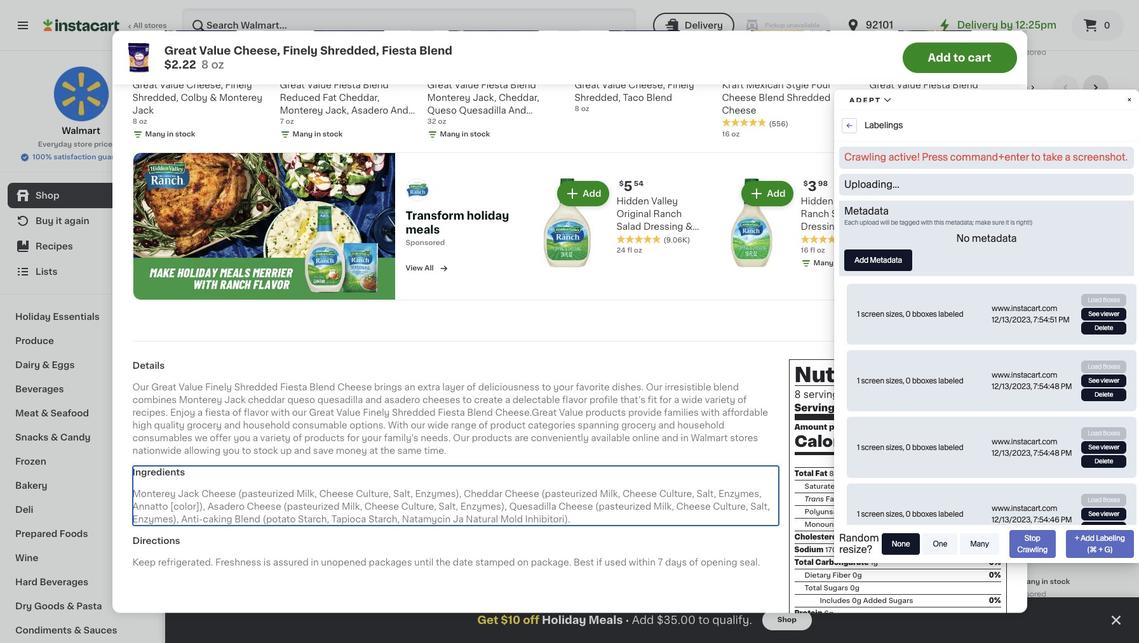 Task type: locate. For each thing, give the bounding box(es) containing it.
sponsored badge image
[[1007, 49, 1046, 56], [1007, 311, 1046, 318], [541, 566, 579, 573], [1007, 591, 1046, 598]]

foster inside foster farms fresh & natural 3 boneless & skinless chicken breast fillets
[[891, 516, 919, 525]]

8 oz down save
[[307, 301, 322, 308]]

0 vertical spatial view
[[967, 83, 989, 92]]

2 $ 2 22 from the left
[[776, 233, 800, 247]]

boneless up (19)
[[933, 529, 974, 537]]

0 horizontal spatial kraft
[[307, 251, 329, 259]]

16 oz down 2% on the top right
[[1007, 301, 1025, 308]]

prepared foods
[[15, 530, 88, 539]]

$ up r.w.
[[1010, 234, 1014, 241]]

great inside 'great value cheese, finely shredded, fiesta blend $2.22 8 oz'
[[164, 45, 197, 55]]

in inside * the % daily value (dv) tells you how much a nutrient in a serving of food contributes to a daily diet. 2,000 calories a day is used for general nutrition advice.
[[988, 438, 995, 445]]

enzymes,
[[718, 297, 761, 306]]

style for 3
[[371, 251, 394, 259]]

1 horizontal spatial your
[[553, 190, 574, 199]]

1 farms from the left
[[688, 516, 715, 525]]

2 16 from the left
[[1007, 301, 1015, 308]]

blend up cheddar, at the right top of page
[[657, 263, 683, 272]]

2.8
[[330, 563, 341, 570]]

1 vertical spatial walmart
[[691, 241, 728, 250]]

boneless for fresh
[[933, 529, 974, 537]]

shredded inside great value fiesta blend monterey jack, cheddar, queso quesadilla and asadero finely shredded cheese
[[657, 314, 701, 323]]

stock down 12:25pm
[[1050, 37, 1070, 44]]

culture, down the enzymes,
[[713, 310, 748, 319]]

1 vertical spatial beverages
[[40, 578, 88, 587]]

$ up oscar
[[1010, 499, 1014, 506]]

product group containing 3
[[1007, 121, 1114, 321]]

with inside $ 3 r.w. knudsen family on the go lowfat cottage cheese with 2% milkfat
[[1083, 276, 1102, 285]]

many in stock up add to cart
[[903, 37, 953, 44]]

value inside 2 great value colby & monterey jack deli style sliced cheese
[[918, 251, 942, 259]]

cheese,
[[233, 45, 280, 55], [244, 251, 281, 259], [828, 251, 864, 259]]

11 for $ 11 03
[[314, 499, 326, 512]]

1 vertical spatial item carousel region
[[191, 340, 1114, 607]]

0 horizontal spatial deli
[[15, 506, 33, 515]]

many in stock down the "4 x 2 oz"
[[203, 37, 253, 44]]

natural right ja
[[466, 322, 498, 331]]

cheese inside kraft american cheese slices
[[493, 251, 527, 259]]

shredded down asadero
[[392, 216, 436, 224]]

beverages link
[[8, 377, 154, 402]]

$ left "72"
[[426, 499, 431, 506]]

view for 1st view all (50+) popup button
[[967, 83, 989, 92]]

/pkg (est.) inside $11.03 per package (estimated) element
[[342, 498, 394, 508]]

finely down and
[[697, 301, 723, 310]]

0 horizontal spatial 18 ct
[[774, 24, 791, 31]]

keto up $ 7 48
[[658, 219, 675, 226]]

0 horizontal spatial 23 oz
[[541, 24, 560, 31]]

1 horizontal spatial 23 oz
[[891, 24, 910, 31]]

$ inside $ 5 96
[[543, 234, 548, 241]]

product group containing ★★★★★
[[1007, 0, 1114, 60]]

1 all from the top
[[991, 83, 1002, 92]]

0 horizontal spatial holiday
[[15, 313, 51, 321]]

0 horizontal spatial our
[[292, 216, 307, 224]]

holiday essentials link
[[8, 305, 154, 329]]

beverages up dry goods & pasta at the left bottom of the page
[[40, 578, 88, 587]]

22 inside $ 6 22
[[675, 499, 684, 506]]

0 horizontal spatial turkey
[[424, 529, 454, 537]]

walmart up store
[[62, 126, 100, 135]]

sugars up includes
[[824, 392, 848, 399]]

1 vertical spatial deli
[[15, 506, 33, 515]]

$ inside the $ 4 72
[[426, 499, 431, 506]]

fiesta for great value cheese, finely shredded, fiesta blend $2.22 8 oz
[[382, 45, 417, 55]]

1 view from the top
[[967, 83, 989, 92]]

lb right $2.84
[[684, 566, 691, 573]]

hidden
[[801, 4, 833, 13]]

or right the retailer
[[729, 571, 735, 577]]

$ 6 22
[[660, 499, 684, 512]]

2 kraft mexican style four cheese blend shredded cheese from the left
[[541, 251, 628, 285]]

to inside * the % daily value (dv) tells you how much a nutrient in a serving of food contributes to a daily diet. 2,000 calories a day is used for general nutrition advice.
[[898, 446, 906, 453]]

to inside freshness guaranteed 4.7 to 6.25 pound boneless chicken breasts family pack
[[206, 549, 215, 558]]

2 /pkg (est.) from the left
[[689, 498, 741, 508]]

keep
[[132, 366, 156, 374]]

3 inside foster farms fresh & natural 3 boneless & skinless chicken breast fillets
[[925, 529, 931, 537]]

2 11 from the left
[[314, 499, 326, 512]]

conveniently
[[531, 241, 589, 250]]

0 vertical spatial walmart
[[62, 126, 100, 135]]

(est.) inside $11.78 per package (estimated) element
[[950, 498, 977, 508]]

family inside $ 3 r.w. knudsen family on the go lowfat cottage cheese with 2% milkfat
[[1070, 251, 1100, 259]]

shredded, for great value cheese, finely shredded, fiesta blend $2.22 8 oz
[[320, 45, 379, 55]]

beverages inside hard beverages link
[[40, 578, 88, 587]]

nsored
[[420, 47, 445, 54]]

tells
[[882, 438, 897, 445]]

product inside product information or packaging displayed may not be current or complete. always refer to the physical product for the most accurate information and warnings. for additional information, contact the retailer or manufacturer. *actual weight may vary based on seasonality and other factors. estimated price is approximate and provided only for reference.
[[434, 571, 456, 577]]

2 vertical spatial you
[[899, 438, 913, 445]]

o
[[458, 516, 466, 525], [575, 516, 583, 525]]

1 kraft mexican style four cheese blend shredded cheese from the left
[[307, 251, 394, 285]]

sponsored badge image for 13
[[541, 566, 579, 573]]

1 0% from the top
[[989, 367, 1001, 374]]

lists link
[[8, 259, 154, 285]]

1 four from the left
[[307, 263, 327, 272]]

blend inside 'great value cheese, finely shredded, fiesta blend $2.22 8 oz'
[[419, 45, 452, 55]]

0 horizontal spatial o
[[458, 516, 466, 525]]

guaranteed inside the freshness guaranteed chicken breast tenderloins $3.94 / lb about 2.8 lb / package
[[355, 516, 408, 525]]

ranch
[[801, 17, 829, 26]]

(est.) for freshness guaranteed chicken breast tenderloins
[[367, 498, 394, 508]]

breast inside foster farms fresh & natural 3 boneless & skinless chicken breast fillets
[[891, 554, 920, 563]]

1 18 from the left
[[774, 24, 782, 31]]

chicken inside the freshness guaranteed chicken breast tenderloins $3.94 / lb about 2.8 lb / package
[[307, 529, 344, 537]]

2 view from the top
[[967, 348, 989, 357]]

3 /pkg (est.) from the left
[[925, 498, 977, 508]]

3 /pkg from the left
[[689, 498, 712, 508]]

finely down allowing
[[191, 263, 217, 272]]

value inside great value cheese, finely shredded, mozzarella
[[801, 251, 825, 259]]

0 horizontal spatial 18
[[774, 24, 782, 31]]

0 horizontal spatial style
[[371, 251, 394, 259]]

quesadilla inside monterey jack cheese (pasteurized milk, cheese culture, salt, enzymes), cheddar cheese (pasteurized milk, cheese culture, salt, enzymes, annatto [color]), asadero cheese (pasteurized milk, cheese culture, salt, enzymes), quesadilla cheese (pasteurized milk, cheese culture, salt, enzymes), anti-caking blend (potato starch, tapioca starch, natamycin ja natural mold inhibitori).
[[509, 310, 556, 319]]

3 inside $ 3 r.w. knudsen family on the go lowfat cottage cheese with 2% milkfat
[[1014, 233, 1023, 247]]

1 o from the left
[[458, 516, 466, 525]]

23 oz
[[541, 24, 560, 31], [891, 24, 910, 31]]

recipes.
[[132, 216, 168, 224]]

2 /pkg from the left
[[342, 498, 365, 508]]

keto inside product group
[[658, 219, 675, 226]]

2 turkey from the left
[[1029, 529, 1059, 537]]

0 vertical spatial wide
[[682, 203, 703, 212]]

value down offer
[[218, 251, 242, 259]]

on inside product information or packaging displayed may not be current or complete. always refer to the physical product for the most accurate information and warnings. for additional information, contact the retailer or manufacturer. *actual weight may vary based on seasonality and other factors. estimated price is approximate and provided only for reference.
[[868, 571, 875, 577]]

turkey inside oscar mayer gluten free turkey bacon with 58% less fat & 57% less sodium
[[1029, 529, 1059, 537]]

natural left no
[[657, 529, 689, 537]]

to inside get $10 off holiday meals • add $35.00 to qualify.
[[698, 616, 710, 626]]

add button for freshness guaranteed 4.7 to 6.25 pound boneless chicken breasts family pack
[[244, 390, 293, 413]]

2 kraft from the left
[[424, 251, 446, 259]]

monterey inside great value fiesta blend monterey jack, cheddar, queso quesadilla and asadero finely shredded cheese
[[685, 263, 729, 272]]

style left sliced
[[891, 276, 914, 285]]

ground
[[495, 516, 529, 525]]

milk, up tapioca
[[342, 310, 362, 319]]

natural inside monterey jack cheese (pasteurized milk, cheese culture, salt, enzymes), cheddar cheese (pasteurized milk, cheese culture, salt, enzymes, annatto [color]), asadero cheese (pasteurized milk, cheese culture, salt, enzymes), quesadilla cheese (pasteurized milk, cheese culture, salt, enzymes), anti-caking blend (potato starch, tapioca starch, natamycin ja natural mold inhibitori).
[[466, 322, 498, 331]]

skinless
[[891, 541, 927, 550]]

2 18 ct from the left
[[1007, 24, 1024, 31]]

general
[[890, 455, 916, 462]]

stores inside 'link'
[[144, 22, 167, 29]]

4 /pkg from the left
[[925, 498, 947, 508]]

great up $2.22
[[164, 45, 197, 55]]

0 vertical spatial boneless
[[933, 529, 974, 537]]

1 18 ct from the left
[[774, 24, 791, 31]]

1 vertical spatial your
[[362, 241, 382, 250]]

turkey down the mayer
[[1029, 529, 1059, 537]]

0 horizontal spatial natural
[[466, 322, 498, 331]]

/pkg for foster farms fresh & natural 3 boneless & skinless chicken breast fillets
[[925, 498, 947, 508]]

(5.52k)
[[238, 14, 264, 21]]

warnings contains milk.
[[163, 519, 226, 540]]

0 horizontal spatial mexican
[[331, 251, 369, 259]]

1 horizontal spatial household
[[677, 228, 724, 237]]

4
[[191, 24, 195, 31], [431, 233, 441, 247], [431, 499, 441, 512], [1014, 499, 1024, 512]]

turkey for oscar
[[1029, 529, 1059, 537]]

stores inside the our great value finely shredded fiesta blend cheese brings an extra layer of deliciousness to your favorite dishes. our irresistible blend combines monterey jack  cheddar  queso quesadilla  and asadero cheeses to create a delectable flavor profile that's fit for a wide variety of recipes. enjoy a fiesta of flavor with our great value finely shredded fiesta blend cheese.great value products provide families with affordable high quality grocery and household consumable options. with our wide range of product categories spanning grocery and household consumables  we offer you a variety of products for your family's needs. our products are conveniently available online and in walmart stores nationwide  allowing you to stock up and save money at the same time.
[[730, 241, 758, 250]]

0 vertical spatial (50+)
[[1004, 83, 1029, 92]]

1 horizontal spatial $ 2 22
[[776, 233, 800, 247]]

finely for our great value finely shredded fiesta blend cheese brings an extra layer of deliciousness to your favorite dishes. our irresistible blend combines monterey jack  cheddar  queso quesadilla  and asadero cheeses to create a delectable flavor profile that's fit for a wide variety of recipes. enjoy a fiesta of flavor with our great value finely shredded fiesta blend cheese.great value products provide families with affordable high quality grocery and household consumable options. with our wide range of product categories spanning grocery and household consumables  we offer you a variety of products for your family's needs. our products are conveniently available online and in walmart stores nationwide  allowing you to stock up and save money at the same time.
[[205, 190, 232, 199]]

0 vertical spatial item carousel region
[[191, 75, 1114, 330]]

stores right all
[[144, 22, 167, 29]]

2 or from the left
[[315, 571, 321, 577]]

nationwide
[[132, 254, 182, 263]]

a left day
[[830, 455, 834, 462]]

product group
[[1007, 0, 1114, 60], [191, 121, 297, 312], [424, 121, 530, 312], [657, 121, 764, 323], [774, 121, 880, 312], [891, 121, 997, 312], [1007, 121, 1114, 321], [191, 386, 297, 593], [307, 386, 414, 572], [424, 386, 530, 565], [541, 386, 647, 576], [657, 386, 764, 585], [774, 386, 880, 562], [891, 386, 997, 585], [1007, 386, 1114, 602]]

of down the daily
[[828, 446, 836, 453]]

view all (50+) button down 2% on the top right
[[962, 340, 1043, 366]]

of inside * the % daily value (dv) tells you how much a nutrient in a serving of food contributes to a daily diet. 2,000 calories a day is used for general nutrition advice.
[[828, 446, 836, 453]]

23 oz right holiday
[[541, 24, 560, 31]]

walmart inside the our great value finely shredded fiesta blend cheese brings an extra layer of deliciousness to your favorite dishes. our irresistible blend combines monterey jack  cheddar  queso quesadilla  and asadero cheeses to create a delectable flavor profile that's fit for a wide variety of recipes. enjoy a fiesta of flavor with our great value finely shredded fiesta blend cheese.great value products provide families with affordable high quality grocery and household consumable options. with our wide range of product categories spanning grocery and household consumables  we offer you a variety of products for your family's needs. our products are conveniently available online and in walmart stores nationwide  allowing you to stock up and save money at the same time.
[[691, 241, 728, 250]]

you down offer
[[223, 254, 240, 263]]

2 23 from the left
[[891, 24, 899, 31]]

many
[[437, 24, 457, 31], [203, 37, 223, 44], [320, 37, 340, 44], [787, 37, 807, 44], [903, 37, 923, 44], [1020, 37, 1040, 44], [203, 301, 223, 308], [437, 301, 457, 308], [670, 301, 690, 308], [787, 301, 807, 308], [903, 301, 923, 308], [437, 553, 457, 560], [553, 553, 573, 560], [1020, 579, 1040, 586]]

0 horizontal spatial your
[[362, 241, 382, 250]]

2 farms from the left
[[921, 516, 949, 525]]

2 18 from the left
[[1007, 24, 1015, 31]]

shredded, down offer
[[220, 263, 266, 272]]

asadero up caking
[[208, 310, 245, 319]]

monterey
[[179, 203, 222, 212], [685, 263, 729, 272], [891, 263, 934, 272], [132, 297, 176, 306]]

1 horizontal spatial kraft
[[424, 251, 446, 259]]

16 oz up inhibitori). on the bottom of page
[[541, 301, 558, 308]]

3 11 from the left
[[898, 499, 909, 512]]

culture, down cheddar, at the right top of page
[[659, 297, 694, 306]]

0 vertical spatial on
[[517, 366, 529, 374]]

turkey,
[[585, 516, 617, 525]]

meals
[[406, 32, 440, 42]]

2 inside 2 great value colby & monterey jack deli style sliced cheese
[[898, 233, 906, 247]]

mexican for 3
[[331, 251, 369, 259]]

6g
[[824, 418, 833, 425]]

1 /pkg from the left
[[225, 498, 247, 508]]

0 vertical spatial about
[[307, 563, 329, 570]]

foster
[[657, 516, 686, 525], [891, 516, 919, 525]]

chicken inside freshness guaranteed fresh chicken drumsticks
[[801, 529, 837, 537]]

ct
[[783, 24, 791, 31], [1017, 24, 1024, 31]]

it
[[56, 217, 62, 226]]

great up combines
[[151, 190, 176, 199]]

0 horizontal spatial 13
[[325, 234, 332, 241]]

1 74 from the left
[[564, 499, 573, 506]]

0 horizontal spatial ct
[[783, 24, 791, 31]]

foster for foster farms fresh & natural no antibiotics chicken thighs
[[657, 516, 686, 525]]

1 16 oz from the left
[[541, 301, 558, 308]]

2 household from the left
[[677, 228, 724, 237]]

value up 96
[[559, 216, 583, 224]]

used
[[605, 366, 627, 374], [859, 455, 876, 462]]

22 right we
[[208, 234, 217, 241]]

shredded, for great value cheese, finely shredded, mozzarella
[[803, 263, 849, 272]]

1 item carousel region from the top
[[191, 75, 1114, 330]]

fresh down $11.78 per package (estimated) element
[[951, 516, 976, 525]]

seafood
[[51, 409, 89, 418]]

1 keto from the left
[[192, 219, 209, 226]]

4 (est.) from the left
[[950, 498, 977, 508]]

$ 4 72
[[426, 499, 450, 512]]

2 four from the left
[[541, 263, 561, 272]]

stock down the (5.52k)
[[233, 37, 253, 44]]

1 vertical spatial serving
[[800, 446, 826, 453]]

2 (438) from the left
[[938, 14, 957, 21]]

1 horizontal spatial 5
[[781, 499, 790, 512]]

11 for $ 11 67 /pkg (est.) $12.98
[[198, 499, 210, 512]]

1 16 from the left
[[541, 301, 548, 308]]

added
[[863, 405, 887, 412]]

assured
[[273, 366, 309, 374]]

0 horizontal spatial product
[[434, 571, 456, 577]]

package inside "$4.97 / lb about 2.37 lb / package"
[[943, 576, 973, 583]]

complete.
[[323, 571, 352, 577]]

3 keto from the left
[[542, 219, 559, 226]]

farms down $11.78 per package (estimated) element
[[921, 516, 949, 525]]

add inside get $10 off holiday meals • add $35.00 to qualify.
[[632, 616, 654, 626]]

1 foster from the left
[[657, 516, 686, 525]]

100%
[[32, 154, 52, 161]]

produce link
[[8, 329, 154, 353]]

1 vertical spatial about
[[891, 576, 912, 583]]

6
[[664, 499, 674, 512]]

93%/7%
[[579, 529, 615, 537]]

2 jennie- from the left
[[541, 516, 575, 525]]

fresh
[[468, 516, 493, 525], [718, 516, 742, 525], [951, 516, 976, 525], [774, 529, 799, 537]]

0 horizontal spatial jennie-
[[424, 516, 458, 525]]

2 vertical spatial enzymes),
[[132, 322, 179, 331]]

/pkg (est.) inside $11.78 per package (estimated) element
[[925, 498, 977, 508]]

grocery up we
[[187, 228, 222, 237]]

/ right $2.84
[[680, 566, 683, 573]]

view all (50+) for 1st view all (50+) popup button
[[967, 83, 1029, 92]]

family left pack
[[227, 575, 256, 583]]

0 vertical spatial sugars
[[824, 392, 848, 399]]

shredded, inside great value cheese, finely shredded, fiesta blend 8 oz
[[220, 263, 266, 272]]

stock up the most
[[467, 553, 487, 560]]

0 vertical spatial deli
[[960, 263, 977, 272]]

cheese inside the our great value finely shredded fiesta blend cheese brings an extra layer of deliciousness to your favorite dishes. our irresistible blend combines monterey jack  cheddar  queso quesadilla  and asadero cheeses to create a delectable flavor profile that's fit for a wide variety of recipes. enjoy a fiesta of flavor with our great value finely shredded fiesta blend cheese.great value products provide families with affordable high quality grocery and household consumable options. with our wide range of product categories spanning grocery and household consumables  we offer you a variety of products for your family's needs. our products are conveniently available online and in walmart stores nationwide  allowing you to stock up and save money at the same time.
[[338, 190, 372, 199]]

2 view all (50+) from the top
[[967, 348, 1029, 357]]

1 grocery from the left
[[187, 228, 222, 237]]

3
[[314, 233, 323, 247], [1014, 233, 1023, 247], [925, 529, 931, 537]]

3 kraft from the left
[[541, 251, 562, 259]]

22 for great value cheese, finely shredded, mozzarella
[[791, 234, 800, 241]]

1 23 oz from the left
[[541, 24, 560, 31]]

turkey
[[424, 529, 454, 537], [1029, 529, 1059, 537]]

condiments
[[15, 626, 72, 635]]

daily
[[914, 446, 931, 453]]

3 0% from the top
[[989, 405, 1001, 412]]

(est.) for foster farms fresh & natural 3 boneless & skinless chicken breast fillets
[[950, 498, 977, 508]]

jennie- inside jennie-o turkey, ground, 93%/7%
[[541, 516, 575, 525]]

$ left 97
[[776, 499, 781, 506]]

may left vary
[[821, 571, 833, 577]]

74 for 4
[[1025, 499, 1034, 506]]

$6.22 per package (estimated) element
[[657, 497, 764, 514]]

0 horizontal spatial sodium
[[794, 354, 823, 361]]

2 vertical spatial jack
[[178, 297, 199, 306]]

buy it again link
[[8, 208, 154, 234]]

bacon
[[1061, 529, 1090, 537]]

finely for great value cheese, finely shredded, mozzarella
[[774, 263, 801, 272]]

item carousel region
[[191, 75, 1114, 330], [191, 340, 1114, 607]]

about inside "$4.97 / lb about 2.37 lb / package"
[[891, 576, 912, 583]]

1 (50+) from the top
[[1004, 83, 1029, 92]]

farms
[[688, 516, 715, 525], [921, 516, 949, 525]]

1 horizontal spatial used
[[859, 455, 876, 462]]

1 $ 2 22 from the left
[[193, 233, 217, 247]]

1 kraft from the left
[[307, 251, 329, 259]]

finely for great value cheese, finely shredded, fiesta blend $2.22 8 oz
[[283, 45, 318, 55]]

delivery inside delivery by 12:25pm link
[[957, 20, 998, 30]]

1 horizontal spatial kraft mexican style four cheese blend shredded cheese
[[541, 251, 628, 285]]

1 horizontal spatial four
[[541, 263, 561, 272]]

1 /pkg (est.) from the left
[[342, 498, 394, 508]]

sponsored badge image down 12 oz
[[1007, 591, 1046, 598]]

view all (50+) button
[[962, 75, 1043, 100], [962, 340, 1043, 366]]

0 vertical spatial variety
[[705, 203, 735, 212]]

you left how
[[899, 438, 913, 445]]

2 horizontal spatial is
[[851, 455, 857, 462]]

cheese, for 8
[[233, 45, 280, 55]]

1 horizontal spatial variety
[[705, 203, 735, 212]]

amount
[[794, 231, 827, 238]]

breast inside the freshness guaranteed chicken breast tenderloins $3.94 / lb about 2.8 lb / package
[[346, 529, 375, 537]]

2 item carousel region from the top
[[191, 340, 1114, 607]]

1 horizontal spatial sodium
[[1030, 554, 1064, 563]]

$ inside "$ 3 13"
[[310, 234, 314, 241]]

1 horizontal spatial 7
[[664, 233, 672, 247]]

slices
[[424, 263, 451, 272]]

your left favorite
[[553, 190, 574, 199]]

2 grocery from the left
[[621, 228, 656, 237]]

natural up skinless
[[891, 529, 923, 537]]

2 (50+) from the top
[[1004, 348, 1029, 357]]

2 16 oz from the left
[[1007, 301, 1025, 308]]

74 for 13
[[564, 499, 573, 506]]

1 (104) from the left
[[821, 14, 839, 21]]

1 horizontal spatial 8 oz
[[985, 55, 1000, 62]]

asadero down cheddar, at the right top of page
[[657, 301, 694, 310]]

chicken
[[307, 529, 344, 537], [801, 529, 837, 537], [657, 541, 694, 550], [929, 541, 966, 550], [234, 562, 271, 571]]

2 horizontal spatial /pkg (est.)
[[925, 498, 977, 508]]

1 horizontal spatial family
[[1070, 251, 1100, 259]]

the inside * the % daily value (dv) tells you how much a nutrient in a serving of food contributes to a daily diet. 2,000 calories a day is used for general nutrition advice.
[[800, 438, 814, 445]]

1 11 from the left
[[198, 499, 210, 512]]

fiesta
[[382, 45, 417, 55], [280, 190, 307, 199], [438, 216, 465, 224], [711, 251, 738, 259], [268, 263, 295, 272]]

freshness inside freshness guaranteed 4.7 to 6.25 pound boneless chicken breasts family pack
[[191, 536, 236, 545]]

1 vertical spatial variety
[[260, 241, 291, 250]]

1 horizontal spatial 11
[[314, 499, 326, 512]]

1 vertical spatial on
[[868, 571, 875, 577]]

2 keto from the left
[[309, 219, 325, 226]]

fat left 8g
[[815, 278, 827, 285]]

shredded, for great value cheese, finely shredded, fiesta blend 8 oz
[[220, 263, 266, 272]]

8 inside great value cheese, finely shredded, fiesta blend 8 oz
[[191, 288, 195, 295]]

0 vertical spatial 8 oz
[[985, 55, 1000, 62]]

freshness down $ 5 97
[[774, 516, 820, 525]]

cheddar
[[464, 297, 503, 306]]

hidden valley ranch salad dressing
[[801, 4, 862, 39]]

2 great value colby & monterey jack deli style sliced cheese
[[891, 233, 980, 285]]

/pkg (est.) inside $6.22 per package (estimated) element
[[689, 498, 741, 508]]

2 horizontal spatial 3
[[1014, 233, 1023, 247]]

many in stock down 24.8 oz
[[320, 37, 370, 44]]

$ 7 48
[[660, 233, 684, 247]]

0 horizontal spatial (104)
[[821, 14, 839, 21]]

by
[[1000, 20, 1013, 30]]

contains
[[163, 531, 203, 540]]

value inside great value cheese, finely shredded, fiesta blend 8 oz
[[218, 251, 242, 259]]

lb right 2.37 at the bottom of the page
[[930, 576, 937, 583]]

0 horizontal spatial farms
[[688, 516, 715, 525]]

/pkg inside $11.78 per package (estimated) element
[[925, 498, 947, 508]]

1 horizontal spatial may
[[821, 571, 833, 577]]

o inside jennie-o fresh ground turkey
[[458, 516, 466, 525]]

shredded,
[[320, 45, 379, 55], [220, 263, 266, 272], [803, 263, 849, 272]]

serving
[[845, 231, 876, 238], [800, 446, 826, 453]]

lb
[[334, 553, 341, 560], [343, 563, 350, 570], [684, 566, 691, 573], [917, 566, 924, 573], [930, 576, 937, 583]]

and left other
[[911, 571, 922, 577]]

quesadilla down cheddar, at the right top of page
[[657, 289, 704, 298]]

0 horizontal spatial serving
[[800, 446, 826, 453]]

0 horizontal spatial less
[[1007, 554, 1028, 563]]

1 horizontal spatial or
[[315, 571, 321, 577]]

total for total fat 8g
[[794, 278, 814, 285]]

18
[[774, 24, 782, 31], [1007, 24, 1015, 31]]

kraft inside kraft american cheese slices
[[424, 251, 446, 259]]

2 mexican from the left
[[565, 251, 602, 259]]

1 may from the left
[[259, 571, 272, 577]]

8 oz down delivery by 12:25pm link
[[985, 55, 1000, 62]]

holiday
[[467, 18, 509, 29]]

0 vertical spatial per
[[846, 197, 862, 207]]

add button for great value cheese, finely shredded, fiesta blend
[[244, 124, 293, 147]]

o for 13
[[575, 516, 583, 525]]

fiesta down up
[[268, 263, 295, 272]]

cheese, down the cheddar
[[244, 251, 281, 259]]

delivery for delivery by 12:25pm
[[957, 20, 998, 30]]

$ 5 97
[[776, 499, 800, 512]]

beverages inside "beverages" link
[[15, 385, 64, 394]]

0 vertical spatial quesadilla
[[657, 289, 704, 298]]

1 vertical spatial less
[[1007, 554, 1028, 563]]

1 turkey from the left
[[424, 529, 454, 537]]

walmart inside walmart link
[[62, 126, 100, 135]]

and left the warnings.
[[556, 571, 566, 577]]

1 horizontal spatial o
[[575, 516, 583, 525]]

holiday up produce
[[15, 313, 51, 321]]

1 mexican from the left
[[331, 251, 369, 259]]

finely inside great value cheese, finely shredded, fiesta blend 8 oz
[[191, 263, 217, 272]]

much
[[931, 438, 951, 445]]

great down $ 7 48
[[657, 251, 682, 259]]

7 left days
[[658, 366, 663, 374]]

delivery inside delivery button
[[685, 21, 723, 30]]

0 horizontal spatial foster
[[657, 516, 686, 525]]

& up antibiotics
[[745, 516, 752, 525]]

1 (est.) from the left
[[250, 498, 277, 508]]

1 horizontal spatial the
[[1023, 263, 1039, 272]]

jennie- for 4
[[424, 516, 458, 525]]

2 all from the top
[[991, 348, 1002, 357]]

goods
[[34, 602, 65, 611]]

stock
[[467, 24, 487, 31], [233, 37, 253, 44], [350, 37, 370, 44], [817, 37, 837, 44], [933, 37, 953, 44], [1050, 37, 1070, 44], [253, 254, 278, 263], [233, 301, 253, 308], [467, 301, 487, 308], [700, 301, 720, 308], [817, 301, 837, 308], [933, 301, 953, 308], [467, 553, 487, 560], [583, 553, 603, 560], [1050, 579, 1070, 586]]

92101
[[866, 20, 893, 30]]

1 horizontal spatial breast
[[891, 554, 920, 563]]

facts
[[899, 173, 960, 193]]

foster down $ 6 22
[[657, 516, 686, 525]]

with down 'lowfat'
[[1083, 276, 1102, 285]]

/pkg inside $11.03 per package (estimated) element
[[342, 498, 365, 508]]

shredded down save
[[307, 276, 351, 285]]

jack inside monterey jack cheese (pasteurized milk, cheese culture, salt, enzymes), cheddar cheese (pasteurized milk, cheese culture, salt, enzymes, annatto [color]), asadero cheese (pasteurized milk, cheese culture, salt, enzymes), quesadilla cheese (pasteurized milk, cheese culture, salt, enzymes), anti-caking blend (potato starch, tapioca starch, natamycin ja natural mold inhibitori).
[[178, 297, 199, 306]]

1 horizontal spatial shredded,
[[320, 45, 379, 55]]

0 horizontal spatial walmart
[[62, 126, 100, 135]]

4 for kraft
[[431, 233, 441, 247]]

1 vertical spatial 5
[[781, 499, 790, 512]]

four for 5
[[541, 263, 561, 272]]

on right based
[[868, 571, 875, 577]]

fiesta inside 'great value cheese, finely shredded, fiesta blend $2.22 8 oz'
[[382, 45, 417, 55]]

enzymes), down the annatto
[[132, 322, 179, 331]]

guaranteed inside freshness guaranteed fresh chicken drumsticks
[[822, 516, 875, 525]]

value up enjoy
[[179, 190, 203, 199]]

mexican for 5
[[565, 251, 602, 259]]

is left assured
[[264, 366, 271, 374]]

keto for 7
[[658, 219, 675, 226]]

2 (est.) from the left
[[367, 498, 394, 508]]

information up approximate on the bottom of page
[[157, 571, 190, 577]]

cheese, inside 'great value cheese, finely shredded, fiesta blend $2.22 8 oz'
[[233, 45, 280, 55]]

3 up skinless
[[925, 529, 931, 537]]

1 starch, from the left
[[298, 322, 329, 331]]

blend right caking
[[235, 322, 260, 331]]

farms inside foster farms fresh & natural 3 boneless & skinless chicken breast fillets
[[921, 516, 949, 525]]

cheese, for oz
[[244, 251, 281, 259]]

$ inside $ 5 97
[[776, 499, 781, 506]]

asadero inside monterey jack cheese (pasteurized milk, cheese culture, salt, enzymes), cheddar cheese (pasteurized milk, cheese culture, salt, enzymes, annatto [color]), asadero cheese (pasteurized milk, cheese culture, salt, enzymes), quesadilla cheese (pasteurized milk, cheese culture, salt, enzymes), anti-caking blend (potato starch, tapioca starch, natamycin ja natural mold inhibitori).
[[208, 310, 245, 319]]

0 horizontal spatial delivery
[[685, 21, 723, 30]]

sponsored badge image for 4
[[1007, 591, 1046, 598]]

None search field
[[182, 8, 636, 43]]

fresh inside foster farms fresh & natural 3 boneless & skinless chicken breast fillets
[[951, 516, 976, 525]]

1 vertical spatial jack
[[936, 263, 957, 272]]

5 inside product group
[[781, 499, 790, 512]]

natural
[[466, 322, 498, 331], [657, 529, 689, 537], [891, 529, 923, 537]]

product group containing 13
[[541, 386, 647, 576]]

for down contributes
[[878, 455, 888, 462]]

1 horizontal spatial foster
[[891, 516, 919, 525]]

0 horizontal spatial 7
[[658, 366, 663, 374]]

3 (est.) from the left
[[714, 498, 741, 508]]

farms for no
[[688, 516, 715, 525]]

2 vertical spatial total
[[805, 392, 822, 399]]

freshness
[[215, 366, 261, 374], [307, 516, 353, 525], [774, 516, 820, 525], [191, 536, 236, 545]]

natural for foster farms fresh & natural no antibiotics chicken thighs
[[657, 529, 689, 537]]

product group containing 7
[[657, 121, 764, 323]]

1 (438) from the left
[[588, 14, 607, 21]]

turkey for jennie-
[[424, 529, 454, 537]]

1 jennie- from the left
[[424, 516, 458, 525]]

4 keto from the left
[[658, 219, 675, 226]]

extra
[[418, 190, 440, 199]]

1 horizontal spatial jack
[[224, 203, 246, 212]]

1 vertical spatial total
[[794, 367, 814, 374]]

used right if
[[605, 366, 627, 374]]

5 left 96
[[548, 233, 557, 247]]

sliced
[[916, 276, 943, 285]]

chicken inside freshness guaranteed 4.7 to 6.25 pound boneless chicken breasts family pack
[[234, 562, 271, 571]]

family inside freshness guaranteed 4.7 to 6.25 pound boneless chicken breasts family pack
[[227, 575, 256, 583]]

2 o from the left
[[575, 516, 583, 525]]

freshness inside freshness guaranteed fresh chicken drumsticks
[[774, 516, 820, 525]]

1 horizontal spatial (438)
[[938, 14, 957, 21]]

$ 2 22 up allowing
[[193, 233, 217, 247]]

16 oz
[[541, 301, 558, 308], [1007, 301, 1025, 308]]

with
[[271, 216, 290, 224], [701, 216, 720, 224], [1083, 276, 1102, 285], [1092, 529, 1111, 537]]

contributes
[[855, 446, 897, 453]]

add button for freshness guaranteed chicken breast tenderloins
[[361, 390, 410, 413]]

deli inside "deli" link
[[15, 506, 33, 515]]

create
[[474, 203, 503, 212]]

meals
[[589, 616, 623, 626]]

16 down 2% on the top right
[[1007, 301, 1015, 308]]

(est.) up the freshness guaranteed chicken breast tenderloins $3.94 / lb about 2.8 lb / package
[[367, 498, 394, 508]]

great inside great value cheese, finely shredded, fiesta blend 8 oz
[[191, 251, 216, 259]]

add button for great value fiesta blend monterey jack, cheddar, queso quesadilla and asadero finely shredded cheese
[[711, 124, 760, 147]]

package.
[[531, 366, 571, 374]]

off
[[523, 616, 539, 626]]

chicken up tenderloins
[[307, 529, 344, 537]]

our up 'american'
[[453, 241, 470, 250]]

0 horizontal spatial 16
[[541, 301, 548, 308]]

shredded, inside 'great value cheese, finely shredded, fiesta blend $2.22 8 oz'
[[320, 45, 379, 55]]

1 view all (50+) from the top
[[967, 83, 1029, 92]]

add button for foster farms fresh & natural no antibiotics chicken thighs
[[711, 390, 760, 413]]

1 horizontal spatial guaranteed
[[355, 516, 408, 525]]

2 horizontal spatial or
[[729, 571, 735, 577]]

r.w.
[[1007, 251, 1026, 259]]

5 for kraft
[[548, 233, 557, 247]]

/pkg for freshness guaranteed chicken breast tenderloins
[[342, 498, 365, 508]]

sponsored badge image for 3
[[1007, 311, 1046, 318]]

view for 2nd view all (50+) popup button
[[967, 348, 989, 357]]

fiesta inside great value cheese, finely shredded, fiesta blend 8 oz
[[268, 263, 295, 272]]

(438)
[[588, 14, 607, 21], [938, 14, 957, 21]]

2 74 from the left
[[1025, 499, 1034, 506]]

jennie- inside jennie-o fresh ground turkey
[[424, 516, 458, 525]]

0 horizontal spatial guaranteed
[[239, 536, 292, 545]]

2 foster from the left
[[891, 516, 919, 525]]

(50+) for 2nd view all (50+) popup button
[[1004, 348, 1029, 357]]

fresh inside jennie-o fresh ground turkey
[[468, 516, 493, 525]]

guaranteed for freshness guaranteed chicken breast tenderloins $3.94 / lb about 2.8 lb / package
[[355, 516, 408, 525]]

treatment tracker modal dialog
[[165, 598, 1139, 644]]

wide up needs.
[[428, 228, 449, 237]]

style down the family's at the top left
[[371, 251, 394, 259]]

fresh up antibiotics
[[718, 516, 742, 525]]

$ left amount
[[776, 234, 781, 241]]

1 vertical spatial view
[[967, 348, 989, 357]]

$ 11 67 /pkg (est.) $12.98
[[193, 498, 277, 520]]

1 horizontal spatial 3
[[925, 529, 931, 537]]

$ 5 96
[[543, 233, 568, 247]]

$4.97
[[891, 566, 911, 573]]

1 horizontal spatial 22
[[675, 499, 684, 506]]

1 vertical spatial flavor
[[244, 216, 269, 224]]

variety down blend
[[705, 203, 735, 212]]

0 horizontal spatial four
[[307, 263, 327, 272]]

household
[[243, 228, 290, 237], [677, 228, 724, 237]]



Task type: vqa. For each thing, say whether or not it's contained in the screenshot.
2nd the $ 2 22 from left
yes



Task type: describe. For each thing, give the bounding box(es) containing it.
stock down great value cheese, finely shredded, fiesta blend 8 oz at the left top of page
[[233, 301, 253, 308]]

22 for great value cheese, finely shredded, fiesta blend
[[208, 234, 217, 241]]

stock right transform
[[467, 24, 487, 31]]

stock down (291)
[[1050, 579, 1070, 586]]

for inside * the % daily value (dv) tells you how much a nutrient in a serving of food contributes to a daily diet. 2,000 calories a day is used for general nutrition advice.
[[878, 455, 888, 462]]

the left the most
[[467, 571, 477, 577]]

4 for jennie-
[[431, 499, 441, 512]]

with right families
[[701, 216, 720, 224]]

cheese inside 2 great value colby & monterey jack deli style sliced cheese
[[946, 276, 980, 285]]

everyday store prices link
[[38, 140, 124, 150]]

a up general at bottom
[[908, 446, 912, 453]]

natamycin
[[402, 322, 451, 331]]

many in stock down (291)
[[1020, 579, 1070, 586]]

keto for 5
[[542, 219, 559, 226]]

0g up 2.5g
[[878, 316, 888, 323]]

0g left the added
[[852, 405, 862, 412]]

& left free
[[977, 529, 984, 537]]

stock up for on the bottom
[[583, 553, 603, 560]]

$11.78 per package (estimated) element
[[891, 497, 997, 514]]

fiesta for our great value finely shredded fiesta blend cheese brings an extra layer of deliciousness to your favorite dishes. our irresistible blend combines monterey jack  cheddar  queso quesadilla  and asadero cheeses to create a delectable flavor profile that's fit for a wide variety of recipes. enjoy a fiesta of flavor with our great value finely shredded fiesta blend cheese.great value products provide families with affordable high quality grocery and household consumable options. with our wide range of product categories spanning grocery and household consumables  we offer you a variety of products for your family's needs. our products are conveniently available online and in walmart stores nationwide  allowing you to stock up and save money at the same time.
[[280, 190, 307, 199]]

chicken inside foster farms fresh & natural 3 boneless & skinless chicken breast fillets
[[929, 541, 966, 550]]

finely inside great value fiesta blend monterey jack, cheddar, queso quesadilla and asadero finely shredded cheese
[[697, 301, 723, 310]]

stock down (5.1k)
[[350, 37, 370, 44]]

oz inside great value cheese, finely shredded, fiesta blend 8 oz
[[197, 288, 205, 295]]

value inside 'great value cheese, finely shredded, fiesta blend $2.22 8 oz'
[[199, 45, 231, 55]]

and right up
[[294, 254, 311, 263]]

/ up always
[[351, 563, 354, 570]]

2,000
[[950, 446, 971, 453]]

quality
[[154, 228, 185, 237]]

chicken inside foster farms fresh & natural no antibiotics chicken thighs
[[657, 541, 694, 550]]

value down 'quesadilla'
[[336, 216, 361, 224]]

spo
[[406, 47, 420, 54]]

package inside the freshness guaranteed chicken breast tenderloins $3.94 / lb about 2.8 lb / package
[[356, 563, 386, 570]]

great value cheese, finely shredded, mozzarella
[[774, 251, 864, 285]]

$ inside $ 7 48
[[660, 234, 664, 241]]

many in stock down and
[[670, 301, 720, 308]]

accurate
[[494, 571, 520, 577]]

and down packaging
[[192, 578, 203, 584]]

prepared foods link
[[8, 522, 154, 546]]

sodium inside oscar mayer gluten free turkey bacon with 58% less fat & 57% less sodium
[[1030, 554, 1064, 563]]

many in stock down ranch
[[787, 37, 837, 44]]

fresh for foster farms fresh & natural 3 boneless & skinless chicken breast fillets
[[951, 516, 976, 525]]

72
[[442, 499, 450, 506]]

the left physical on the bottom of the page
[[397, 571, 407, 577]]

fat up polyunsaturated
[[826, 303, 837, 310]]

$ 11 03
[[310, 499, 337, 512]]

1 23 from the left
[[541, 24, 549, 31]]

delivery by 12:25pm
[[957, 20, 1056, 30]]

cheese, inside great value cheese, finely shredded, mozzarella
[[828, 251, 864, 259]]

options.
[[350, 228, 386, 237]]

a up 2,000
[[953, 438, 957, 445]]

kraft mexican style four cheese blend shredded cheese for 5
[[541, 251, 628, 285]]

fiesta inside great value fiesta blend monterey jack, cheddar, queso quesadilla and asadero finely shredded cheese
[[711, 251, 738, 259]]

stock inside the our great value finely shredded fiesta blend cheese brings an extra layer of deliciousness to your favorite dishes. our irresistible blend combines monterey jack  cheddar  queso quesadilla  and asadero cheeses to create a delectable flavor profile that's fit for a wide variety of recipes. enjoy a fiesta of flavor with our great value finely shredded fiesta blend cheese.great value products provide families with affordable high quality grocery and household consumable options. with our wide range of product categories spanning grocery and household consumables  we offer you a variety of products for your family's needs. our products are conveniently available online and in walmart stores nationwide  allowing you to stock up and save money at the same time.
[[253, 254, 278, 263]]

lb up the 2.8
[[334, 553, 341, 560]]

kraft mexican style four cheese blend shredded cheese for 3
[[307, 251, 394, 285]]

delivery for delivery
[[685, 21, 723, 30]]

calories
[[794, 242, 864, 256]]

16 inside product group
[[1007, 301, 1015, 308]]

used inside * the % daily value (dv) tells you how much a nutrient in a serving of food contributes to a daily diet. 2,000 calories a day is used for general nutrition advice.
[[859, 455, 876, 462]]

stock down kraft american cheese slices
[[467, 301, 487, 308]]

only
[[231, 578, 244, 584]]

0g up polyunsaturated
[[839, 303, 848, 310]]

candy
[[60, 433, 91, 442]]

value inside great value fiesta blend monterey jack, cheddar, queso quesadilla and asadero finely shredded cheese
[[685, 251, 709, 259]]

$ inside $ 11 03
[[310, 499, 314, 506]]

fat inside oscar mayer gluten free turkey bacon with 58% less fat & 57% less sodium
[[1052, 541, 1066, 550]]

$4.97 / lb about 2.37 lb / package
[[891, 566, 973, 583]]

many in stock down sliced
[[903, 301, 953, 308]]

$ 3 13
[[310, 233, 332, 247]]

meat & seafood
[[15, 409, 89, 418]]

& right meat
[[41, 409, 48, 418]]

walmart link
[[53, 66, 109, 137]]

serving inside * the % daily value (dv) tells you how much a nutrient in a serving of food contributes to a daily diet. 2,000 calories a day is used for general nutrition advice.
[[800, 446, 826, 453]]

monterey inside monterey jack cheese (pasteurized milk, cheese culture, salt, enzymes), cheddar cheese (pasteurized milk, cheese culture, salt, enzymes, annatto [color]), asadero cheese (pasteurized milk, cheese culture, salt, enzymes), quesadilla cheese (pasteurized milk, cheese culture, salt, enzymes), anti-caking blend (potato starch, tapioca starch, natamycin ja natural mold inhibitori).
[[132, 297, 176, 306]]

of right days
[[689, 366, 698, 374]]

3 or from the left
[[729, 571, 735, 577]]

details
[[132, 169, 165, 177]]

and up offer
[[224, 228, 241, 237]]

/pkg for foster farms fresh & natural no antibiotics chicken thighs
[[689, 498, 712, 508]]

03
[[327, 499, 337, 506]]

guaranteed for freshness guaranteed 4.7 to 6.25 pound boneless chicken breasts family pack
[[239, 536, 292, 545]]

(est.) for foster farms fresh & natural no antibiotics chicken thighs
[[714, 498, 741, 508]]

about inside the freshness guaranteed chicken breast tenderloins $3.94 / lb about 2.8 lb / package
[[307, 563, 329, 570]]

0 vertical spatial enzymes),
[[415, 297, 462, 306]]

quesadilla inside great value fiesta blend monterey jack, cheddar, queso quesadilla and asadero finely shredded cheese
[[657, 289, 704, 298]]

0 vertical spatial sodium
[[794, 354, 823, 361]]

1 information from the left
[[157, 571, 190, 577]]

offer
[[210, 241, 231, 250]]

of right the layer
[[467, 190, 476, 199]]

1 vertical spatial you
[[223, 254, 240, 263]]

ground,
[[541, 529, 576, 537]]

0 vertical spatial shop
[[36, 191, 59, 200]]

per for serving
[[829, 231, 843, 238]]

/ up the 2.8
[[330, 553, 333, 560]]

wine
[[15, 554, 38, 563]]

0 horizontal spatial used
[[605, 366, 627, 374]]

value inside * the % daily value (dv) tells you how much a nutrient in a serving of food contributes to a daily diet. 2,000 calories a day is used for general nutrition advice.
[[843, 438, 863, 445]]

foster for foster farms fresh & natural 3 boneless & skinless chicken breast fillets
[[891, 516, 919, 525]]

& inside oscar mayer gluten free turkey bacon with 58% less fat & 57% less sodium
[[1068, 541, 1076, 550]]

salt, down queso
[[697, 297, 716, 306]]

5 for freshness
[[781, 499, 790, 512]]

2 may from the left
[[821, 571, 833, 577]]

of right the range
[[479, 228, 488, 237]]

$2.84 / lb
[[657, 566, 691, 573]]

keto for 3
[[309, 219, 325, 226]]

salt, up "natamycin" at the bottom of page
[[393, 297, 413, 306]]

fat right the saturated
[[841, 291, 852, 298]]

1 vertical spatial sugars
[[889, 405, 913, 412]]

& left pasta
[[67, 602, 74, 611]]

family's
[[384, 241, 418, 250]]

deli inside 2 great value colby & monterey jack deli style sliced cheese
[[960, 263, 977, 272]]

blend inside great value cheese, finely shredded, fiesta blend 8 oz
[[191, 276, 216, 285]]

/pkg (est.) for 11
[[342, 498, 394, 508]]

fat left 2.5g
[[870, 329, 881, 336]]

1 or from the left
[[191, 571, 197, 577]]

many in stock up the warnings.
[[553, 553, 603, 560]]

farms for 3
[[921, 516, 949, 525]]

refrigerated.
[[158, 366, 213, 374]]

$ inside $ 4 98
[[426, 234, 431, 241]]

culture, up tapioca
[[356, 297, 391, 306]]

$ inside $ 13 74
[[543, 499, 548, 506]]

meat & seafood link
[[8, 402, 154, 426]]

stock down ranch
[[817, 37, 837, 44]]

for right fit
[[659, 203, 672, 212]]

1 ct from the left
[[783, 24, 791, 31]]

many in stock up caking
[[203, 301, 253, 308]]

& inside 2 great value colby & monterey jack deli style sliced cheese
[[973, 251, 980, 259]]

view all (50+) for 2nd view all (50+) popup button
[[967, 348, 1029, 357]]

rollback
[[194, 525, 226, 532]]

blend down at
[[366, 263, 392, 272]]

information,
[[637, 571, 672, 577]]

date
[[453, 366, 473, 374]]

add button for great value colby & monterey jack deli style sliced cheese
[[944, 124, 993, 147]]

(potato
[[263, 322, 296, 331]]

2 (104) from the left
[[1054, 14, 1072, 21]]

cheese inside $ 3 r.w. knudsen family on the go lowfat cottage cheese with 2% milkfat
[[1046, 276, 1080, 285]]

holiday inside get $10 off holiday meals • add $35.00 to qualify.
[[542, 616, 586, 626]]

$ 2 22 for great value cheese, finely shredded, mozzarella
[[776, 233, 800, 247]]

tenderloins
[[307, 541, 359, 550]]

24.8 oz
[[307, 24, 333, 31]]

a right 'nutrient'
[[997, 438, 1001, 445]]

fat up 'monounsaturated'
[[865, 316, 876, 323]]

1 horizontal spatial 13
[[548, 499, 563, 512]]

dressing
[[801, 30, 841, 39]]

we
[[195, 241, 208, 250]]

queso
[[700, 276, 730, 285]]

packaging
[[198, 571, 228, 577]]

add button for jennie-o fresh ground turkey
[[478, 390, 527, 413]]

a down deliciousness
[[505, 203, 510, 212]]

shop inside button
[[777, 617, 797, 624]]

the inside the our great value finely shredded fiesta blend cheese brings an extra layer of deliciousness to your favorite dishes. our irresistible blend combines monterey jack  cheddar  queso quesadilla  and asadero cheeses to create a delectable flavor profile that's fit for a wide variety of recipes. enjoy a fiesta of flavor with our great value finely shredded fiesta blend cheese.great value products provide families with affordable high quality grocery and household consumable options. with our wide range of product categories spanning grocery and household consumables  we offer you a variety of products for your family's needs. our products are conveniently available online and in walmart stores nationwide  allowing you to stock up and save money at the same time.
[[380, 254, 395, 263]]

many in stock down the 42.72 oz
[[437, 24, 487, 31]]

natural for foster farms fresh & natural 3 boneless & skinless chicken breast fillets
[[891, 529, 923, 537]]

to up 'delectable'
[[542, 190, 551, 199]]

0 vertical spatial our
[[292, 216, 307, 224]]

o for 4
[[458, 516, 466, 525]]

prices
[[94, 141, 116, 148]]

shredded up the cheddar
[[234, 190, 278, 199]]

bakery
[[15, 482, 47, 490]]

* the % daily value (dv) tells you how much a nutrient in a serving of food contributes to a daily diet. 2,000 calories a day is used for general nutrition advice.
[[794, 438, 1001, 462]]

$ 13 74
[[543, 499, 573, 512]]

style for 5
[[605, 251, 628, 259]]

milk, down cheddar, at the right top of page
[[654, 310, 674, 319]]

per for container
[[846, 197, 862, 207]]

1 view all (50+) button from the top
[[962, 75, 1043, 100]]

to left up
[[242, 254, 251, 263]]

many in stock up the most
[[437, 553, 487, 560]]

retailer
[[708, 571, 728, 577]]

5 keto from the left
[[892, 219, 909, 226]]

the inside $ 3 r.w. knudsen family on the go lowfat cottage cheese with 2% milkfat
[[1023, 263, 1039, 272]]

0g right fiber
[[852, 380, 862, 387]]

range
[[451, 228, 476, 237]]

fiber
[[833, 380, 851, 387]]

product inside the our great value finely shredded fiesta blend cheese brings an extra layer of deliciousness to your favorite dishes. our irresistible blend combines monterey jack  cheddar  queso quesadilla  and asadero cheeses to create a delectable flavor profile that's fit for a wide variety of recipes. enjoy a fiesta of flavor with our great value finely shredded fiesta blend cheese.great value products provide families with affordable high quality grocery and household consumable options. with our wide range of product categories spanning grocery and household consumables  we offer you a variety of products for your family's needs. our products are conveniently available online and in walmart stores nationwide  allowing you to stock up and save money at the same time.
[[490, 228, 526, 237]]

/pkg (est.) for 6
[[689, 498, 741, 508]]

add button for great value cheese, finely shredded, mozzarella
[[827, 124, 877, 147]]

jack inside 2 great value colby & monterey jack deli style sliced cheese
[[936, 263, 957, 272]]

0
[[1104, 21, 1110, 30]]

freshness for freshness guaranteed chicken breast tenderloins $3.94 / lb about 2.8 lb / package
[[307, 516, 353, 525]]

and down families
[[658, 228, 675, 237]]

18 ct inside product group
[[1007, 24, 1024, 31]]

to inside product information or packaging displayed may not be current or complete. always refer to the physical product for the most accurate information and warnings. for additional information, contact the retailer or manufacturer. *actual weight may vary based on seasonality and other factors. estimated price is approximate and provided only for reference.
[[390, 571, 396, 577]]

condiments & sauces link
[[8, 619, 154, 643]]

& inside foster farms fresh & natural no antibiotics chicken thighs
[[745, 516, 752, 525]]

(est.) inside $ 11 67 /pkg (est.) $12.98
[[250, 498, 277, 508]]

110
[[968, 239, 1001, 260]]

%
[[815, 438, 822, 445]]

great inside great value cheese, finely shredded, mozzarella
[[774, 251, 799, 259]]

get $10 off holiday meals • add $35.00 to qualify.
[[477, 615, 752, 626]]

instacart logo image
[[43, 18, 119, 33]]

/pkg inside $ 11 67 /pkg (est.) $12.98
[[225, 498, 247, 508]]

(50+) for 1st view all (50+) popup button
[[1004, 83, 1029, 92]]

many in stock down the saturated
[[787, 301, 837, 308]]

frozen
[[15, 457, 46, 466]]

essentials
[[53, 313, 100, 321]]

guaranteed for freshness guaranteed fresh chicken drumsticks
[[822, 516, 875, 525]]

and down brings
[[365, 203, 382, 212]]

& left eggs at the left of page
[[42, 361, 50, 370]]

freshness for freshness guaranteed 4.7 to 6.25 pound boneless chicken breasts family pack
[[191, 536, 236, 545]]

2 ct from the left
[[1017, 24, 1024, 31]]

jack inside the our great value finely shredded fiesta blend cheese brings an extra layer of deliciousness to your favorite dishes. our irresistible blend combines monterey jack  cheddar  queso quesadilla  and asadero cheeses to create a delectable flavor profile that's fit for a wide variety of recipes. enjoy a fiesta of flavor with our great value finely shredded fiesta blend cheese.great value products provide families with affordable high quality grocery and household consumable options. with our wide range of product categories spanning grocery and household consumables  we offer you a variety of products for your family's needs. our products are conveniently available online and in walmart stores nationwide  allowing you to stock up and save money at the same time.
[[224, 203, 246, 212]]

the right until
[[436, 366, 451, 374]]

serving
[[794, 210, 835, 220]]

2 information from the left
[[521, 571, 554, 577]]

walmart logo image
[[53, 66, 109, 122]]

contact
[[673, 571, 695, 577]]

0 vertical spatial is
[[264, 366, 271, 374]]

2 right x
[[203, 24, 207, 31]]

oz inside 'great value cheese, finely shredded, fiesta blend $2.22 8 oz'
[[211, 59, 224, 69]]

2 horizontal spatial our
[[646, 190, 663, 199]]

product group containing 5
[[774, 386, 880, 562]]

high
[[132, 228, 152, 237]]

four for 3
[[307, 263, 327, 272]]

hard beverages link
[[8, 570, 154, 595]]

0 horizontal spatial our
[[132, 190, 149, 199]]

dairy & eggs link
[[8, 353, 154, 377]]

for left the most
[[458, 571, 466, 577]]

kraft for 4
[[424, 251, 446, 259]]

fresh for freshness guaranteed fresh chicken drumsticks
[[774, 529, 799, 537]]

0 horizontal spatial sugars
[[824, 392, 848, 399]]

0 horizontal spatial wide
[[428, 228, 449, 237]]

1 horizontal spatial products
[[472, 241, 512, 250]]

service type group
[[653, 13, 830, 38]]

blend down create
[[467, 216, 493, 224]]

$ inside $ 11 67 /pkg (est.) $12.98
[[193, 499, 198, 506]]

with down the cheddar
[[271, 216, 290, 224]]

lists
[[36, 267, 57, 276]]

& left oscar
[[978, 516, 985, 525]]

1 vertical spatial 8 oz
[[307, 301, 322, 308]]

2 23 oz from the left
[[891, 24, 910, 31]]

you inside * the % daily value (dv) tells you how much a nutrient in a serving of food contributes to a daily diet. 2,000 calories a day is used for general nutrition advice.
[[899, 438, 913, 445]]

total for total sugars
[[805, 392, 822, 399]]

carbohydrate
[[815, 367, 869, 374]]

lb up 2.37 at the bottom of the page
[[917, 566, 924, 573]]

0 vertical spatial less
[[1029, 541, 1050, 550]]

stock down and
[[700, 301, 720, 308]]

1 horizontal spatial our
[[453, 241, 470, 250]]

snacks & candy link
[[8, 426, 154, 450]]

a left fiesta
[[197, 216, 203, 224]]

dairy & eggs
[[15, 361, 75, 370]]

7%
[[990, 354, 1001, 361]]

anti-
[[181, 322, 203, 331]]

1 household from the left
[[243, 228, 290, 237]]

kraft for 3
[[307, 251, 329, 259]]

$11.03 per package (estimated) element
[[307, 497, 414, 514]]

a up great value cheese, finely shredded, fiesta blend 8 oz at the left top of page
[[253, 241, 258, 250]]

3 for $ 3 r.w. knudsen family on the go lowfat cottage cheese with 2% milkfat
[[1014, 233, 1023, 247]]

keto for 2
[[192, 219, 209, 226]]

blend up 'quesadilla'
[[309, 190, 335, 199]]

blend inside monterey jack cheese (pasteurized milk, cheese culture, salt, enzymes), cheddar cheese (pasteurized milk, cheese culture, salt, enzymes, annatto [color]), asadero cheese (pasteurized milk, cheese culture, salt, enzymes), quesadilla cheese (pasteurized milk, cheese culture, salt, enzymes), anti-caking blend (potato starch, tapioca starch, natamycin ja natural mold inhibitori).
[[235, 322, 260, 331]]

finely for great value cheese, finely shredded, fiesta blend 8 oz
[[191, 263, 217, 272]]

$ inside $ 4 74
[[1010, 499, 1014, 506]]

asadero inside great value fiesta blend monterey jack, cheddar, queso quesadilla and asadero finely shredded cheese
[[657, 301, 694, 310]]

stock down sliced
[[933, 301, 953, 308]]

$ down enjoy
[[193, 234, 198, 241]]

8 inside 'great value cheese, finely shredded, fiesta blend $2.22 8 oz'
[[201, 59, 209, 69]]

fresh for foster farms fresh & natural no antibiotics chicken thighs
[[718, 516, 742, 525]]

1 horizontal spatial our
[[411, 228, 425, 237]]

time.
[[424, 254, 446, 263]]

fiesta for great value cheese, finely shredded, fiesta blend 8 oz
[[268, 263, 295, 272]]

of left "$ 3 13"
[[293, 241, 302, 250]]

2.37
[[914, 576, 928, 583]]

/ inside product group
[[680, 566, 683, 573]]

item carousel region containing cheese
[[191, 75, 1114, 330]]

0 horizontal spatial variety
[[260, 241, 291, 250]]

$ 2 22 for great value cheese, finely shredded, fiesta blend
[[193, 233, 217, 247]]

13 inside "$ 3 13"
[[325, 234, 332, 241]]

$35.00
[[657, 616, 696, 626]]

unopened
[[321, 366, 367, 374]]

make holiday meals merrier with ranch flavor image
[[133, 0, 395, 107]]

stock down the saturated
[[817, 301, 837, 308]]

knudsen
[[1029, 251, 1068, 259]]

dietary fiber 0g
[[805, 380, 862, 387]]

fit
[[648, 203, 657, 212]]

2 0% from the top
[[989, 380, 1001, 387]]

freshness guaranteed fresh chicken drumsticks
[[774, 516, 875, 550]]

2 up allowing
[[198, 233, 206, 247]]

dry goods & pasta link
[[8, 595, 154, 619]]

everyday
[[38, 141, 72, 148]]

0 vertical spatial you
[[234, 241, 250, 250]]

salt, down the enzymes,
[[750, 310, 770, 319]]

asadero
[[384, 203, 420, 212]]

2 view all (50+) button from the top
[[962, 340, 1043, 366]]

3 for $ 3 13
[[314, 233, 323, 247]]

product group containing 6
[[657, 386, 764, 585]]

lb right the 2.8
[[343, 563, 350, 570]]

fresh for jennie-o fresh ground turkey
[[468, 516, 493, 525]]

blend down available
[[600, 263, 625, 272]]

item carousel region containing 11
[[191, 340, 1114, 607]]

& left sauces
[[74, 626, 81, 635]]

foster farms fresh & natural no antibiotics chicken thighs
[[657, 516, 755, 550]]

finely up options.
[[363, 216, 390, 224]]

1 horizontal spatial flavor
[[562, 203, 587, 212]]

0% for total carbohydrate
[[989, 367, 1001, 374]]

guarantee
[[98, 154, 135, 161]]

1 horizontal spatial serving
[[845, 231, 876, 238]]

/ right 2.37 at the bottom of the page
[[938, 576, 941, 583]]

many in stock down 12:25pm
[[1020, 37, 1070, 44]]

dishes.
[[612, 190, 644, 199]]

1 vertical spatial enzymes),
[[460, 310, 507, 319]]

all
[[133, 22, 142, 29]]

1 horizontal spatial wide
[[682, 203, 703, 212]]

boneless for 4.7
[[191, 562, 232, 571]]

$ inside $ 6 22
[[660, 499, 664, 506]]

sponsored badge image down 12:25pm
[[1007, 49, 1046, 56]]

the left the retailer
[[697, 571, 706, 577]]

7 inside product group
[[664, 233, 672, 247]]

qualify.
[[712, 616, 752, 626]]

4 for oscar
[[1014, 499, 1024, 512]]

shop button
[[762, 611, 812, 631]]

freshness for freshness guaranteed fresh chicken drumsticks
[[774, 516, 820, 525]]

4 left x
[[191, 24, 195, 31]]

monterey inside 2 great value colby & monterey jack deli style sliced cheese
[[891, 263, 934, 272]]

0% for includes 0g added sugars
[[989, 405, 1001, 412]]

total for total carbohydrate
[[794, 367, 814, 374]]

monterey inside the our great value finely shredded fiesta blend cheese brings an extra layer of deliciousness to your favorite dishes. our irresistible blend combines monterey jack  cheddar  queso quesadilla  and asadero cheeses to create a delectable flavor profile that's fit for a wide variety of recipes. enjoy a fiesta of flavor with our great value finely shredded fiesta blend cheese.great value products provide families with affordable high quality grocery and household consumable options. with our wide range of product categories spanning grocery and household consumables  we offer you a variety of products for your family's needs. our products are conveniently available online and in walmart stores nationwide  allowing you to stock up and save money at the same time.
[[179, 203, 222, 212]]

packages
[[369, 366, 412, 374]]

0 horizontal spatial products
[[304, 241, 345, 250]]

8g
[[829, 278, 839, 285]]

98
[[442, 234, 452, 241]]

2 starch, from the left
[[368, 322, 400, 331]]

fiesta down the cheeses at the left
[[438, 216, 465, 224]]

gluten
[[1067, 516, 1097, 525]]

$11.67 per package (estimated) original price: $12.98 element
[[191, 497, 297, 522]]

jennie- for 13
[[541, 516, 575, 525]]

kraft for 5
[[541, 251, 562, 259]]

based
[[848, 571, 866, 577]]

$ 3 r.w. knudsen family on the go lowfat cottage cheese with 2% milkfat
[[1007, 233, 1102, 298]]

42.72
[[424, 11, 443, 18]]

stock up add to cart
[[933, 37, 953, 44]]

families
[[664, 216, 699, 224]]

of up 'affordable'
[[738, 203, 747, 212]]

get
[[477, 616, 498, 626]]

many in stock up ja
[[437, 301, 487, 308]]

delivery button
[[653, 13, 734, 38]]

spanning
[[578, 228, 619, 237]]

2 horizontal spatial products
[[586, 216, 626, 224]]

most
[[478, 571, 493, 577]]

is inside * the % daily value (dv) tells you how much a nutrient in a serving of food contributes to a daily diet. 2,000 calories a day is used for general nutrition advice.
[[851, 455, 857, 462]]

size
[[837, 210, 857, 220]]

8%
[[989, 341, 1001, 348]]



